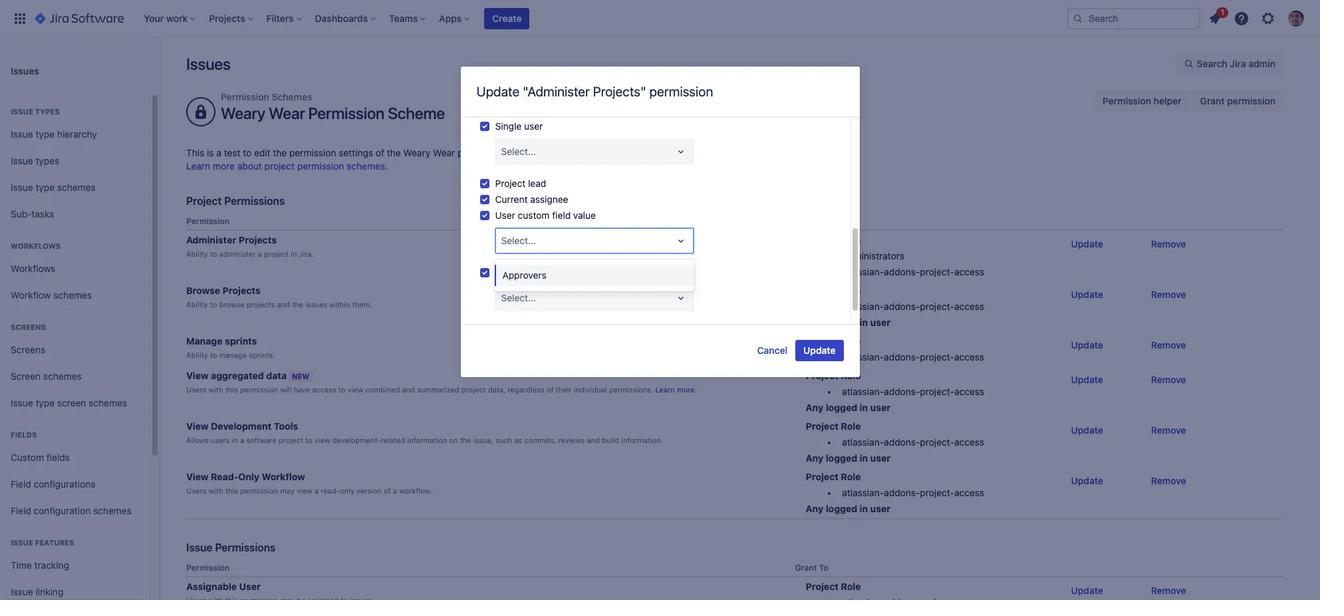 Task type: locate. For each thing, give the bounding box(es) containing it.
logged for read-
[[826, 503, 858, 514]]

update button for view read-only workflow
[[1064, 470, 1112, 492]]

a right is
[[216, 147, 222, 158]]

2 addons- from the top
[[884, 301, 920, 312]]

permission down only
[[240, 486, 278, 495]]

2 project- from the top
[[920, 301, 955, 312]]

issue types group
[[5, 93, 144, 232]]

schemes
[[272, 91, 312, 102]]

jira software image
[[35, 10, 124, 26], [35, 10, 124, 26]]

1 view from the top
[[186, 370, 209, 381]]

0 vertical spatial user
[[495, 209, 516, 221]]

1 project role atlassian-addons-project-access any logged in user from the top
[[806, 285, 985, 328]]

0 vertical spatial view
[[186, 370, 209, 381]]

1 type from the top
[[36, 128, 55, 139]]

1 vertical spatial view
[[186, 421, 209, 432]]

1 role from the top
[[841, 234, 861, 246]]

2 vertical spatial view
[[186, 471, 209, 482]]

2 workflows from the top
[[11, 263, 55, 274]]

1 remove button from the top
[[1144, 234, 1195, 255]]

cancel
[[758, 345, 788, 356]]

fields
[[46, 451, 70, 463]]

1 addons- from the top
[[884, 266, 920, 278]]

1 with from the top
[[209, 385, 223, 394]]

3 project role atlassian-addons-project-access any logged in user from the top
[[806, 421, 985, 464]]

issue up the sub-
[[11, 181, 33, 193]]

custom fields link
[[5, 444, 144, 471]]

project inside administer projects ability to administer a project in jira.
[[264, 250, 289, 258]]

1 field from the top
[[11, 478, 31, 489]]

1 this from the top
[[225, 385, 238, 394]]

custom fields
[[11, 451, 70, 463]]

screens group
[[5, 309, 144, 420]]

permission up open icon
[[650, 84, 714, 99]]

configuration
[[34, 505, 91, 516]]

1 horizontal spatial grant
[[1201, 95, 1225, 106]]

project inside 'view aggregated data new users with this permission will have access to view combined and summarized project data, regardless of their individual permissions. learn more.'
[[462, 385, 486, 394]]

to up about on the left top of page
[[243, 147, 252, 158]]

of up schemes.
[[376, 147, 385, 158]]

with inside 'view aggregated data new users with this permission will have access to view combined and summarized project data, regardless of their individual permissions. learn more.'
[[209, 385, 223, 394]]

remove for manage sprints
[[1152, 339, 1187, 351]]

more
[[213, 160, 235, 172]]

2 role from the top
[[841, 285, 861, 296]]

3 addons- from the top
[[884, 351, 920, 363]]

project inside view development tools allows users in a software project to view development-related information on the issue, such as commits, reviews and build information.
[[279, 436, 303, 445]]

wear down schemes
[[269, 104, 305, 122]]

select... up the group
[[501, 235, 536, 246]]

project
[[495, 177, 526, 189], [186, 195, 222, 207], [806, 234, 839, 246], [806, 285, 839, 296], [806, 335, 839, 347], [806, 370, 839, 381], [806, 421, 839, 432], [806, 471, 839, 482], [806, 581, 839, 592]]

grant inside 'grant permission' button
[[1201, 95, 1225, 106]]

6 remove from the top
[[1152, 475, 1187, 486]]

grant left to
[[795, 563, 817, 573]]

permission
[[221, 91, 269, 102], [1103, 95, 1152, 106], [308, 104, 385, 122], [186, 216, 230, 226], [186, 563, 230, 573]]

6 atlassian- from the top
[[842, 487, 884, 498]]

the
[[273, 147, 287, 158], [387, 147, 401, 158], [292, 300, 303, 309], [460, 436, 471, 445]]

0 vertical spatial with
[[209, 385, 223, 394]]

1 ability from the top
[[186, 250, 208, 258]]

6 project- from the top
[[920, 487, 955, 498]]

learn more. link
[[656, 385, 697, 395]]

update button for administer projects
[[1064, 234, 1112, 255]]

0 horizontal spatial view
[[297, 486, 313, 495]]

of right version
[[384, 486, 391, 495]]

3 remove button from the top
[[1144, 335, 1195, 356]]

learn left more.
[[656, 385, 675, 394]]

0 vertical spatial permissions
[[224, 195, 285, 207]]

to
[[243, 147, 252, 158], [210, 250, 217, 258], [210, 300, 217, 309], [210, 351, 217, 359], [339, 385, 346, 394], [305, 436, 313, 445]]

0 vertical spatial field
[[11, 478, 31, 489]]

logged for development
[[826, 453, 858, 464]]

1 select... from the top
[[501, 145, 536, 157]]

view inside 'view aggregated data new users with this permission will have access to view combined and summarized project data, regardless of their individual permissions. learn more.'
[[186, 370, 209, 381]]

view left 'read-'
[[186, 471, 209, 482]]

weary inside this is a test to edit the permission settings of the weary wear project learn more about project permission schemes.
[[403, 147, 431, 158]]

5 project- from the top
[[920, 437, 955, 448]]

role inside project role atlassian-addons-project-access
[[841, 335, 861, 347]]

user for ability
[[871, 317, 891, 328]]

issue down time
[[11, 586, 33, 597]]

0 vertical spatial learn
[[186, 160, 210, 172]]

5 atlassian- from the top
[[842, 437, 884, 448]]

4 logged from the top
[[826, 503, 858, 514]]

projects inside browse projects ability to browse projects and the issues within them.
[[223, 285, 261, 296]]

with inside "view read-only workflow users with this permission may view a read-only version of a workflow."
[[209, 486, 223, 495]]

and right projects
[[277, 300, 290, 309]]

field for field configurations
[[11, 478, 31, 489]]

1 vertical spatial users
[[186, 486, 206, 495]]

ability for administer projects
[[186, 250, 208, 258]]

permission up learn more about project permission schemes. link
[[289, 147, 336, 158]]

view inside view development tools allows users in a software project to view development-related information on the issue, such as commits, reviews and build information.
[[186, 421, 209, 432]]

1 vertical spatial field
[[11, 505, 31, 516]]

0 vertical spatial workflow
[[11, 289, 51, 300]]

update for view development tools
[[1072, 425, 1104, 436]]

to inside 'view aggregated data new users with this permission will have access to view combined and summarized project data, regardless of their individual permissions. learn more.'
[[339, 385, 346, 394]]

0 horizontal spatial workflow
[[11, 289, 51, 300]]

grant for grant to
[[795, 563, 817, 573]]

3 select... from the top
[[501, 292, 536, 303]]

any for development
[[806, 453, 824, 464]]

group
[[495, 267, 522, 278]]

search
[[1197, 58, 1228, 69]]

custom down assignee
[[518, 209, 550, 221]]

view inside "view read-only workflow users with this permission may view a read-only version of a workflow."
[[186, 471, 209, 482]]

the up learn more about project permission schemes. link
[[273, 147, 287, 158]]

in
[[291, 250, 297, 258], [860, 317, 868, 328], [860, 402, 868, 413], [232, 436, 238, 445], [860, 453, 868, 464], [860, 503, 868, 514]]

this inside "view read-only workflow users with this permission may view a read-only version of a workflow."
[[225, 486, 238, 495]]

screens for screens "group" on the bottom left of the page
[[11, 323, 46, 331]]

2 vertical spatial ability
[[186, 351, 208, 359]]

project role atlassian-addons-project-access any logged in user
[[806, 285, 985, 328], [806, 370, 985, 413], [806, 421, 985, 464], [806, 471, 985, 514]]

schemes down field configurations link
[[93, 505, 132, 516]]

1 vertical spatial select...
[[501, 235, 536, 246]]

a left workflow.
[[393, 486, 397, 495]]

admin permission schemes image
[[188, 98, 214, 125]]

0 vertical spatial type
[[36, 128, 55, 139]]

permission schemes weary wear permission scheme
[[221, 91, 445, 122]]

0 vertical spatial users
[[186, 385, 206, 394]]

role
[[841, 234, 861, 246], [841, 285, 861, 296], [841, 335, 861, 347], [841, 370, 861, 381], [841, 421, 861, 432], [841, 471, 861, 482], [841, 581, 861, 592]]

permissions up the assignable user
[[215, 542, 276, 554]]

0 horizontal spatial grant
[[795, 563, 817, 573]]

wear down scheme
[[433, 147, 455, 158]]

this for aggregated
[[225, 385, 238, 394]]

issue types
[[11, 155, 59, 166]]

schemes down issue types link
[[57, 181, 96, 193]]

4 addons- from the top
[[884, 386, 920, 397]]

0 vertical spatial value
[[573, 209, 596, 221]]

grant down search
[[1201, 95, 1225, 106]]

0 vertical spatial custom
[[518, 209, 550, 221]]

field down assignee
[[552, 209, 571, 221]]

2 vertical spatial select...
[[501, 292, 536, 303]]

access inside project role atlassian-addons-project-access
[[955, 351, 985, 363]]

project role atlassian-addons-project-access any logged in user for development
[[806, 421, 985, 464]]

issue inside screens "group"
[[11, 397, 33, 408]]

ability inside browse projects ability to browse projects and the issues within them.
[[186, 300, 208, 309]]

2 vertical spatial view
[[297, 486, 313, 495]]

permission inside 'grant permission' button
[[1228, 95, 1276, 106]]

5 addons- from the top
[[884, 437, 920, 448]]

of inside this is a test to edit the permission settings of the weary wear project learn more about project permission schemes.
[[376, 147, 385, 158]]

view down manage
[[186, 370, 209, 381]]

and
[[277, 300, 290, 309], [402, 385, 415, 394], [587, 436, 600, 445]]

0 horizontal spatial wear
[[269, 104, 305, 122]]

issue features
[[11, 538, 74, 547]]

2 open image from the top
[[673, 290, 689, 306]]

issues up admin permission schemes image
[[186, 55, 231, 73]]

6 remove button from the top
[[1144, 470, 1195, 492]]

and right combined
[[402, 385, 415, 394]]

atlassian- inside project role administrators atlassian-addons-project-access
[[842, 266, 884, 278]]

issue up assignable
[[186, 542, 213, 554]]

0 vertical spatial field
[[552, 209, 571, 221]]

project-
[[920, 266, 955, 278], [920, 301, 955, 312], [920, 351, 955, 363], [920, 386, 955, 397], [920, 437, 955, 448], [920, 487, 955, 498]]

workflow up may
[[262, 471, 305, 482]]

1 vertical spatial workflows
[[11, 263, 55, 274]]

projects
[[247, 300, 275, 309]]

this down 'read-'
[[225, 486, 238, 495]]

weary
[[221, 104, 266, 122], [403, 147, 431, 158]]

access inside 'view aggregated data new users with this permission will have access to view combined and summarized project data, regardless of their individual permissions. learn more.'
[[312, 385, 337, 394]]

this down aggregated
[[225, 385, 238, 394]]

1 vertical spatial projects
[[223, 285, 261, 296]]

field configuration schemes
[[11, 505, 132, 516]]

1 horizontal spatial and
[[402, 385, 415, 394]]

2 this from the top
[[225, 486, 238, 495]]

learn down this
[[186, 160, 210, 172]]

schemes inside workflow schemes link
[[53, 289, 92, 300]]

0 vertical spatial of
[[376, 147, 385, 158]]

issues up issue types
[[11, 65, 39, 76]]

5 remove button from the top
[[1144, 420, 1195, 441]]

remove button for manage sprints
[[1144, 335, 1195, 356]]

issue for issue type schemes
[[11, 181, 33, 193]]

wear
[[269, 104, 305, 122], [433, 147, 455, 158]]

2 field from the top
[[11, 505, 31, 516]]

combined
[[366, 385, 400, 394]]

search jira admin image
[[1184, 59, 1195, 69]]

1 vertical spatial permissions
[[215, 542, 276, 554]]

1 screens from the top
[[11, 323, 46, 331]]

0 vertical spatial screens
[[11, 323, 46, 331]]

any for projects
[[806, 317, 824, 328]]

role for view read-only workflow
[[841, 471, 861, 482]]

workflows down sub-tasks
[[11, 242, 61, 250]]

workflow down workflows link
[[11, 289, 51, 300]]

weary down scheme
[[403, 147, 431, 158]]

0 vertical spatial view
[[348, 385, 364, 394]]

0 vertical spatial weary
[[221, 104, 266, 122]]

2 type from the top
[[36, 181, 55, 193]]

6 addons- from the top
[[884, 487, 920, 498]]

issue for issue types
[[11, 155, 33, 166]]

view right may
[[297, 486, 313, 495]]

only
[[238, 471, 260, 482]]

4 role from the top
[[841, 370, 861, 381]]

2 remove from the top
[[1152, 289, 1187, 300]]

this inside 'view aggregated data new users with this permission will have access to view combined and summarized project data, regardless of their individual permissions. learn more.'
[[225, 385, 238, 394]]

role for view development tools
[[841, 421, 861, 432]]

type inside screens "group"
[[36, 397, 55, 408]]

to down the administer
[[210, 250, 217, 258]]

5 remove from the top
[[1152, 425, 1187, 436]]

"administer
[[523, 84, 590, 99]]

logged
[[826, 317, 858, 328], [826, 402, 858, 413], [826, 453, 858, 464], [826, 503, 858, 514]]

atlassian- for view aggregated data
[[842, 386, 884, 397]]

select... down single user at the top of page
[[501, 145, 536, 157]]

projects up administer
[[239, 234, 277, 246]]

the inside browse projects ability to browse projects and the issues within them.
[[292, 300, 303, 309]]

field
[[11, 478, 31, 489], [11, 505, 31, 516]]

1 remove from the top
[[1152, 238, 1187, 250]]

fields group
[[5, 417, 144, 528]]

view left the development-
[[315, 436, 330, 445]]

and inside view development tools allows users in a software project to view development-related information on the issue, such as commits, reviews and build information.
[[587, 436, 600, 445]]

in for view read-only workflow
[[860, 503, 868, 514]]

0 vertical spatial grant
[[1201, 95, 1225, 106]]

0 vertical spatial projects
[[239, 234, 277, 246]]

type up tasks
[[36, 181, 55, 193]]

2 project role atlassian-addons-project-access any logged in user from the top
[[806, 370, 985, 413]]

select... down approvers
[[501, 292, 536, 303]]

permission
[[650, 84, 714, 99], [1228, 95, 1276, 106], [289, 147, 336, 158], [297, 160, 344, 172], [240, 385, 278, 394], [240, 486, 278, 495]]

type down types
[[36, 128, 55, 139]]

of inside "view read-only workflow users with this permission may view a read-only version of a workflow."
[[384, 486, 391, 495]]

to inside this is a test to edit the permission settings of the weary wear project learn more about project permission schemes.
[[243, 147, 252, 158]]

2 vertical spatial type
[[36, 397, 55, 408]]

projects for browse projects
[[223, 285, 261, 296]]

permission right admin permission schemes image
[[221, 91, 269, 102]]

with down aggregated
[[209, 385, 223, 394]]

1 vertical spatial wear
[[433, 147, 455, 158]]

project role atlassian-addons-project-access
[[806, 335, 985, 363]]

2 horizontal spatial view
[[348, 385, 364, 394]]

sub-tasks link
[[5, 201, 144, 228]]

users inside "view read-only workflow users with this permission may view a read-only version of a workflow."
[[186, 486, 206, 495]]

permission inside "update "administer projects" permission" dialog
[[650, 84, 714, 99]]

0 horizontal spatial user
[[239, 581, 261, 592]]

ability down the administer
[[186, 250, 208, 258]]

version
[[357, 486, 382, 495]]

have
[[294, 385, 310, 394]]

logged for projects
[[826, 317, 858, 328]]

0 vertical spatial wear
[[269, 104, 305, 122]]

regardless
[[508, 385, 545, 394]]

value for user custom field value
[[573, 209, 596, 221]]

permission inside 'button'
[[1103, 95, 1152, 106]]

0 vertical spatial and
[[277, 300, 290, 309]]

1 workflows from the top
[[11, 242, 61, 250]]

1 vertical spatial custom
[[524, 267, 556, 278]]

screens down workflow schemes
[[11, 323, 46, 331]]

schemes inside screen schemes link
[[43, 370, 82, 382]]

weary up 'test'
[[221, 104, 266, 122]]

workflows for workflows link
[[11, 263, 55, 274]]

access inside project role administrators atlassian-addons-project-access
[[955, 266, 985, 278]]

jira.
[[299, 250, 314, 258]]

issue down the screen
[[11, 397, 33, 408]]

open image
[[673, 233, 689, 249], [673, 290, 689, 306]]

view up the allows
[[186, 421, 209, 432]]

users down the allows
[[186, 486, 206, 495]]

permission left helper
[[1103, 95, 1152, 106]]

1 vertical spatial workflow
[[262, 471, 305, 482]]

0 horizontal spatial learn
[[186, 160, 210, 172]]

remove for view aggregated data
[[1152, 374, 1187, 385]]

issue down issue types
[[11, 128, 33, 139]]

1 vertical spatial grant
[[795, 563, 817, 573]]

permissions down about on the left top of page
[[224, 195, 285, 207]]

type
[[36, 128, 55, 139], [36, 181, 55, 193], [36, 397, 55, 408]]

1 horizontal spatial wear
[[433, 147, 455, 158]]

1
[[1221, 7, 1225, 17]]

1 vertical spatial screens
[[11, 344, 45, 355]]

workflows for workflows group
[[11, 242, 61, 250]]

of inside 'view aggregated data new users with this permission will have access to view combined and summarized project data, regardless of their individual permissions. learn more.'
[[547, 385, 554, 394]]

atlassian- for view read-only workflow
[[842, 487, 884, 498]]

1 vertical spatial with
[[209, 486, 223, 495]]

role for view aggregated data
[[841, 370, 861, 381]]

a down development
[[240, 436, 244, 445]]

browse projects ability to browse projects and the issues within them.
[[186, 285, 372, 309]]

features
[[35, 538, 74, 547]]

addons- inside project role atlassian-addons-project-access
[[884, 351, 920, 363]]

1 logged from the top
[[826, 317, 858, 328]]

field right approvers
[[559, 267, 577, 278]]

4 atlassian- from the top
[[842, 386, 884, 397]]

1 vertical spatial view
[[315, 436, 330, 445]]

update for administer projects
[[1072, 238, 1104, 250]]

7 role from the top
[[841, 581, 861, 592]]

users down manage
[[186, 385, 206, 394]]

role inside project role administrators atlassian-addons-project-access
[[841, 234, 861, 246]]

open image
[[673, 143, 689, 159]]

allows
[[186, 436, 209, 445]]

more.
[[677, 385, 697, 394]]

view
[[348, 385, 364, 394], [315, 436, 330, 445], [297, 486, 313, 495]]

build
[[602, 436, 619, 445]]

users
[[186, 385, 206, 394], [186, 486, 206, 495]]

this for read-
[[225, 486, 238, 495]]

on
[[449, 436, 458, 445]]

2 atlassian- from the top
[[842, 301, 884, 312]]

2 vertical spatial of
[[384, 486, 391, 495]]

4 project- from the top
[[920, 386, 955, 397]]

permissions for project permissions
[[224, 195, 285, 207]]

users inside 'view aggregated data new users with this permission will have access to view combined and summarized project data, regardless of their individual permissions. learn more.'
[[186, 385, 206, 394]]

0 vertical spatial ability
[[186, 250, 208, 258]]

0 vertical spatial workflows
[[11, 242, 61, 250]]

2 remove button from the top
[[1144, 284, 1195, 305]]

update for view aggregated data
[[1072, 374, 1104, 385]]

their
[[556, 385, 572, 394]]

update button for view development tools
[[1064, 420, 1112, 441]]

ability
[[186, 250, 208, 258], [186, 300, 208, 309], [186, 351, 208, 359]]

time tracking
[[11, 559, 69, 571]]

create banner
[[0, 0, 1321, 37]]

4 remove button from the top
[[1144, 369, 1195, 391]]

atlassian- inside project role atlassian-addons-project-access
[[842, 351, 884, 363]]

1 horizontal spatial workflow
[[262, 471, 305, 482]]

0 vertical spatial open image
[[673, 233, 689, 249]]

1 vertical spatial of
[[547, 385, 554, 394]]

development
[[211, 421, 272, 432]]

1 vertical spatial this
[[225, 486, 238, 495]]

atlassian-
[[842, 266, 884, 278], [842, 301, 884, 312], [842, 351, 884, 363], [842, 386, 884, 397], [842, 437, 884, 448], [842, 487, 884, 498]]

1 horizontal spatial issues
[[186, 55, 231, 73]]

1 atlassian- from the top
[[842, 266, 884, 278]]

field up issue features
[[11, 505, 31, 516]]

types
[[35, 107, 60, 116]]

project inside project lead current assignee
[[495, 177, 526, 189]]

view left combined
[[348, 385, 364, 394]]

user down current
[[495, 209, 516, 221]]

addons-
[[884, 266, 920, 278], [884, 301, 920, 312], [884, 351, 920, 363], [884, 386, 920, 397], [884, 437, 920, 448], [884, 487, 920, 498]]

1 any from the top
[[806, 317, 824, 328]]

workflow inside "view read-only workflow users with this permission may view a read-only version of a workflow."
[[262, 471, 305, 482]]

permission helper button
[[1095, 90, 1190, 112]]

to up "view read-only workflow users with this permission may view a read-only version of a workflow."
[[305, 436, 313, 445]]

workflows up workflow schemes
[[11, 263, 55, 274]]

issue for issue linking
[[11, 586, 33, 597]]

the inside view development tools allows users in a software project to view development-related information on the issue, such as commits, reviews and build information.
[[460, 436, 471, 445]]

2 users from the top
[[186, 486, 206, 495]]

projects inside administer projects ability to administer a project in jira.
[[239, 234, 277, 246]]

to down manage
[[210, 351, 217, 359]]

issue left the types
[[11, 155, 33, 166]]

1 vertical spatial field
[[559, 267, 577, 278]]

ability down manage
[[186, 351, 208, 359]]

3 ability from the top
[[186, 351, 208, 359]]

4 project role atlassian-addons-project-access any logged in user from the top
[[806, 471, 985, 514]]

0 horizontal spatial and
[[277, 300, 290, 309]]

1 horizontal spatial weary
[[403, 147, 431, 158]]

0 vertical spatial select...
[[501, 145, 536, 157]]

group custom field value
[[495, 267, 602, 278]]

schemes down workflows link
[[53, 289, 92, 300]]

administrators
[[842, 250, 905, 262]]

role for administer projects
[[841, 234, 861, 246]]

with down 'read-'
[[209, 486, 223, 495]]

a left read-
[[315, 486, 319, 495]]

update for assignable user
[[1072, 585, 1104, 596]]

field down custom
[[11, 478, 31, 489]]

4 remove from the top
[[1152, 374, 1187, 385]]

read-
[[321, 486, 340, 495]]

user inside "update "administer projects" permission" dialog
[[524, 120, 543, 131]]

permission up assignable
[[186, 563, 230, 573]]

schemes inside issue type screen schemes link
[[89, 397, 127, 408]]

wear inside permission schemes weary wear permission scheme
[[269, 104, 305, 122]]

aggregated
[[211, 370, 264, 381]]

0 horizontal spatial weary
[[221, 104, 266, 122]]

3 type from the top
[[36, 397, 55, 408]]

1 project- from the top
[[920, 266, 955, 278]]

1 vertical spatial and
[[402, 385, 415, 394]]

1 vertical spatial ability
[[186, 300, 208, 309]]

with for read-
[[209, 486, 223, 495]]

issue left types
[[11, 107, 33, 116]]

7 remove button from the top
[[1144, 580, 1195, 600]]

1 users from the top
[[186, 385, 206, 394]]

custom right the group
[[524, 267, 556, 278]]

1 vertical spatial type
[[36, 181, 55, 193]]

projects up browse
[[223, 285, 261, 296]]

issue for issue features
[[11, 538, 33, 547]]

screens up the screen
[[11, 344, 45, 355]]

remove for assignable user
[[1152, 585, 1187, 596]]

7 remove from the top
[[1152, 585, 1187, 596]]

3 remove from the top
[[1152, 339, 1187, 351]]

permission down admin
[[1228, 95, 1276, 106]]

to down browse
[[210, 300, 217, 309]]

project inside project role administrators atlassian-addons-project-access
[[806, 234, 839, 246]]

any
[[806, 317, 824, 328], [806, 402, 824, 413], [806, 453, 824, 464], [806, 503, 824, 514]]

approvers
[[503, 269, 547, 281]]

2 horizontal spatial and
[[587, 436, 600, 445]]

sub-
[[11, 208, 32, 219]]

in for browse projects
[[860, 317, 868, 328]]

6 role from the top
[[841, 471, 861, 482]]

2 screens from the top
[[11, 344, 45, 355]]

administer
[[219, 250, 256, 258]]

schemes up 'issue type screen schemes'
[[43, 370, 82, 382]]

1 horizontal spatial user
[[495, 209, 516, 221]]

3 view from the top
[[186, 471, 209, 482]]

3 atlassian- from the top
[[842, 351, 884, 363]]

ability inside manage sprints ability to manage sprints.
[[186, 351, 208, 359]]

and left build
[[587, 436, 600, 445]]

schemes right screen at left
[[89, 397, 127, 408]]

issue for issue types
[[11, 107, 33, 116]]

ability for browse projects
[[186, 300, 208, 309]]

development-
[[333, 436, 381, 445]]

1 vertical spatial open image
[[673, 290, 689, 306]]

1 vertical spatial learn
[[656, 385, 675, 394]]

single user
[[495, 120, 543, 131]]

role for browse projects
[[841, 285, 861, 296]]

may
[[280, 486, 295, 495]]

the left issues
[[292, 300, 303, 309]]

of left their
[[547, 385, 554, 394]]

issue up time
[[11, 538, 33, 547]]

fields
[[11, 430, 37, 439]]

project
[[458, 147, 488, 158], [265, 160, 295, 172], [264, 250, 289, 258], [462, 385, 486, 394], [279, 436, 303, 445]]

a right administer
[[258, 250, 262, 258]]

1 vertical spatial weary
[[403, 147, 431, 158]]

to inside browse projects ability to browse projects and the issues within them.
[[210, 300, 217, 309]]

1 vertical spatial value
[[580, 267, 602, 278]]

grant
[[1201, 95, 1225, 106], [795, 563, 817, 573]]

2 vertical spatial and
[[587, 436, 600, 445]]

3 any from the top
[[806, 453, 824, 464]]

user for tools
[[871, 453, 891, 464]]

None text field
[[501, 145, 504, 158], [501, 234, 504, 247], [501, 291, 504, 304], [501, 145, 504, 158], [501, 234, 504, 247], [501, 291, 504, 304]]

3 project- from the top
[[920, 351, 955, 363]]

the right on
[[460, 436, 471, 445]]

permission down data
[[240, 385, 278, 394]]

user right assignable
[[239, 581, 261, 592]]

3 logged from the top
[[826, 453, 858, 464]]

1 horizontal spatial view
[[315, 436, 330, 445]]

0 vertical spatial this
[[225, 385, 238, 394]]

4 any from the top
[[806, 503, 824, 514]]

ability inside administer projects ability to administer a project in jira.
[[186, 250, 208, 258]]

type left screen at left
[[36, 397, 55, 408]]

3 role from the top
[[841, 335, 861, 347]]

5 role from the top
[[841, 421, 861, 432]]

to right have on the left bottom of page
[[339, 385, 346, 394]]

ability down browse
[[186, 300, 208, 309]]

project- inside project role administrators atlassian-addons-project-access
[[920, 266, 955, 278]]

2 with from the top
[[209, 486, 223, 495]]

remove button for administer projects
[[1144, 234, 1195, 255]]

1 horizontal spatial learn
[[656, 385, 675, 394]]

grant permission
[[1201, 95, 1276, 106]]

user inside "update "administer projects" permission" dialog
[[495, 209, 516, 221]]

screens
[[11, 323, 46, 331], [11, 344, 45, 355]]

2 ability from the top
[[186, 300, 208, 309]]

of
[[376, 147, 385, 158], [547, 385, 554, 394], [384, 486, 391, 495]]

2 view from the top
[[186, 421, 209, 432]]



Task type: describe. For each thing, give the bounding box(es) containing it.
test
[[224, 147, 240, 158]]

sprints.
[[249, 351, 275, 359]]

remove for view development tools
[[1152, 425, 1187, 436]]

field for field configuration schemes
[[11, 505, 31, 516]]

lead
[[528, 177, 546, 189]]

field for group custom field value
[[559, 267, 577, 278]]

custom for group
[[524, 267, 556, 278]]

project- for view read-only workflow
[[920, 487, 955, 498]]

2 any from the top
[[806, 402, 824, 413]]

a inside view development tools allows users in a software project to view development-related information on the issue, such as commits, reviews and build information.
[[240, 436, 244, 445]]

Search field
[[1068, 8, 1201, 29]]

workflow inside group
[[11, 289, 51, 300]]

permission down settings
[[297, 160, 344, 172]]

to
[[819, 563, 829, 573]]

remove button for assignable user
[[1144, 580, 1195, 600]]

to inside manage sprints ability to manage sprints.
[[210, 351, 217, 359]]

reviews
[[559, 436, 585, 445]]

screen schemes link
[[5, 363, 144, 390]]

assignable
[[186, 581, 237, 592]]

remove button for browse projects
[[1144, 284, 1195, 305]]

remove for view read-only workflow
[[1152, 475, 1187, 486]]

users for read-
[[186, 486, 206, 495]]

individual
[[574, 385, 607, 394]]

permission schemes link
[[221, 90, 312, 104]]

view inside "view read-only workflow users with this permission may view a read-only version of a workflow."
[[297, 486, 313, 495]]

in for view development tools
[[860, 453, 868, 464]]

update for manage sprints
[[1072, 339, 1104, 351]]

linking
[[36, 586, 63, 597]]

issue type hierarchy link
[[5, 121, 144, 148]]

scheme
[[388, 104, 445, 122]]

screen
[[57, 397, 86, 408]]

issue type hierarchy
[[11, 128, 97, 139]]

remove button for view development tools
[[1144, 420, 1195, 441]]

project- for view development tools
[[920, 437, 955, 448]]

helper
[[1154, 95, 1182, 106]]

create button
[[485, 8, 530, 29]]

ability for manage sprints
[[186, 351, 208, 359]]

sub-tasks
[[11, 208, 54, 219]]

screens link
[[5, 337, 144, 363]]

remove for browse projects
[[1152, 289, 1187, 300]]

a inside administer projects ability to administer a project in jira.
[[258, 250, 262, 258]]

administer projects ability to administer a project in jira.
[[186, 234, 314, 258]]

addons- for view aggregated data
[[884, 386, 920, 397]]

update for view read-only workflow
[[1072, 475, 1104, 486]]

learn inside 'view aggregated data new users with this permission will have access to view combined and summarized project data, regardless of their individual permissions. learn more.'
[[656, 385, 675, 394]]

atlassian- for view development tools
[[842, 437, 884, 448]]

addons- inside project role administrators atlassian-addons-project-access
[[884, 266, 920, 278]]

about
[[237, 160, 262, 172]]

issue linking
[[11, 586, 63, 597]]

remove button for view read-only workflow
[[1144, 470, 1195, 492]]

tools
[[274, 421, 298, 432]]

permission inside 'view aggregated data new users with this permission will have access to view combined and summarized project data, regardless of their individual permissions. learn more.'
[[240, 385, 278, 394]]

update for browse projects
[[1072, 289, 1104, 300]]

project- for view aggregated data
[[920, 386, 955, 397]]

primary element
[[8, 0, 1068, 37]]

issue for issue permissions
[[186, 542, 213, 554]]

learn more about project permission schemes. link
[[186, 160, 388, 172]]

view inside 'view aggregated data new users with this permission will have access to view combined and summarized project data, regardless of their individual permissions. learn more.'
[[348, 385, 364, 394]]

and inside 'view aggregated data new users with this permission will have access to view combined and summarized project data, regardless of their individual permissions. learn more.'
[[402, 385, 415, 394]]

with for aggregated
[[209, 385, 223, 394]]

manage
[[186, 335, 223, 347]]

issue type schemes link
[[5, 174, 144, 201]]

this
[[186, 147, 204, 158]]

permissions for issue permissions
[[215, 542, 276, 554]]

select... for group
[[501, 292, 536, 303]]

field configurations
[[11, 478, 95, 489]]

workflows link
[[5, 255, 144, 282]]

a inside this is a test to edit the permission settings of the weary wear project learn more about project permission schemes.
[[216, 147, 222, 158]]

issue types
[[11, 107, 60, 116]]

type for screen
[[36, 397, 55, 408]]

user for only
[[871, 503, 891, 514]]

current
[[495, 193, 528, 205]]

field configuration schemes link
[[5, 498, 144, 524]]

projects"
[[593, 84, 647, 99]]

view for development
[[186, 421, 209, 432]]

custom for user
[[518, 209, 550, 221]]

project role atlassian-addons-project-access any logged in user for projects
[[806, 285, 985, 328]]

view aggregated data new users with this permission will have access to view combined and summarized project data, regardless of their individual permissions. learn more.
[[186, 370, 697, 394]]

wear inside this is a test to edit the permission settings of the weary wear project learn more about project permission schemes.
[[433, 147, 455, 158]]

addons- for view development tools
[[884, 437, 920, 448]]

0 horizontal spatial issues
[[11, 65, 39, 76]]

1 vertical spatial user
[[239, 581, 261, 592]]

create
[[493, 12, 522, 24]]

permission inside "view read-only workflow users with this permission may view a read-only version of a workflow."
[[240, 486, 278, 495]]

2 logged from the top
[[826, 402, 858, 413]]

to inside view development tools allows users in a software project to view development-related information on the issue, such as commits, reviews and build information.
[[305, 436, 313, 445]]

data
[[266, 370, 287, 381]]

project- inside project role atlassian-addons-project-access
[[920, 351, 955, 363]]

atlassian- for browse projects
[[842, 301, 884, 312]]

related
[[381, 436, 405, 445]]

any for read-
[[806, 503, 824, 514]]

field configurations link
[[5, 471, 144, 498]]

addons- for view read-only workflow
[[884, 487, 920, 498]]

project inside project role atlassian-addons-project-access
[[806, 335, 839, 347]]

in inside administer projects ability to administer a project in jira.
[[291, 250, 297, 258]]

issue for issue type hierarchy
[[11, 128, 33, 139]]

issues
[[306, 300, 327, 309]]

tasks
[[32, 208, 54, 219]]

custom
[[11, 451, 44, 463]]

users for aggregated
[[186, 385, 206, 394]]

update button for view aggregated data
[[1064, 369, 1112, 391]]

permission helper
[[1103, 95, 1182, 106]]

issue type screen schemes link
[[5, 390, 144, 417]]

is
[[207, 147, 214, 158]]

2 select... from the top
[[501, 235, 536, 246]]

remove for administer projects
[[1152, 238, 1187, 250]]

view for aggregated
[[186, 370, 209, 381]]

and inside browse projects ability to browse projects and the issues within them.
[[277, 300, 290, 309]]

search image
[[1073, 13, 1084, 24]]

view development tools allows users in a software project to view development-related information on the issue, such as commits, reviews and build information.
[[186, 421, 663, 445]]

project- for browse projects
[[920, 301, 955, 312]]

workflow schemes
[[11, 289, 92, 300]]

data,
[[488, 385, 506, 394]]

update "administer projects" permission dialog
[[461, 0, 860, 377]]

remove button for view aggregated data
[[1144, 369, 1195, 391]]

permission up settings
[[308, 104, 385, 122]]

issue for issue type screen schemes
[[11, 397, 33, 408]]

assignee
[[530, 193, 569, 205]]

workflows group
[[5, 228, 144, 313]]

schemes.
[[347, 160, 388, 172]]

project lead current assignee
[[495, 177, 569, 205]]

issue type schemes
[[11, 181, 96, 193]]

search jira admin
[[1197, 58, 1276, 69]]

type for schemes
[[36, 181, 55, 193]]

grant permission button
[[1193, 90, 1284, 112]]

to inside administer projects ability to administer a project in jira.
[[210, 250, 217, 258]]

value for group custom field value
[[580, 267, 602, 278]]

cancel button
[[750, 340, 796, 361]]

select... for single
[[501, 145, 536, 157]]

issue permissions
[[186, 542, 276, 554]]

learn inside this is a test to edit the permission settings of the weary wear project learn more about project permission schemes.
[[186, 160, 210, 172]]

issue features group
[[5, 524, 144, 600]]

field for user custom field value
[[552, 209, 571, 221]]

addons- for browse projects
[[884, 301, 920, 312]]

settings
[[339, 147, 373, 158]]

schemes inside field configuration schemes link
[[93, 505, 132, 516]]

project role
[[806, 581, 861, 592]]

them.
[[352, 300, 372, 309]]

view inside view development tools allows users in a software project to view development-related information on the issue, such as commits, reviews and build information.
[[315, 436, 330, 445]]

in for view aggregated data
[[860, 402, 868, 413]]

screens for screens link
[[11, 344, 45, 355]]

grant for grant permission
[[1201, 95, 1225, 106]]

the up schemes.
[[387, 147, 401, 158]]

projects for administer projects
[[239, 234, 277, 246]]

hierarchy
[[57, 128, 97, 139]]

issue,
[[473, 436, 494, 445]]

view for read-
[[186, 471, 209, 482]]

new
[[292, 372, 310, 381]]

edit
[[254, 147, 270, 158]]

1 open image from the top
[[673, 233, 689, 249]]

project role atlassian-addons-project-access any logged in user for read-
[[806, 471, 985, 514]]

project permissions
[[186, 195, 285, 207]]

type for hierarchy
[[36, 128, 55, 139]]

view read-only workflow users with this permission may view a read-only version of a workflow.
[[186, 471, 432, 495]]

permissions.
[[609, 385, 654, 394]]

update button for browse projects
[[1064, 284, 1112, 305]]

schemes inside issue type schemes link
[[57, 181, 96, 193]]

types
[[36, 155, 59, 166]]

single
[[495, 120, 522, 131]]

software
[[246, 436, 277, 445]]

search jira admin button
[[1176, 53, 1284, 75]]

weary inside permission schemes weary wear permission scheme
[[221, 104, 266, 122]]

as
[[515, 436, 523, 445]]

update button for assignable user
[[1064, 580, 1112, 600]]

only
[[340, 486, 355, 495]]

within
[[330, 300, 350, 309]]

update button for manage sprints
[[1064, 335, 1112, 356]]

in inside view development tools allows users in a software project to view development-related information on the issue, such as commits, reviews and build information.
[[232, 436, 238, 445]]

permission up the administer
[[186, 216, 230, 226]]

user custom field value
[[495, 209, 596, 221]]



Task type: vqa. For each thing, say whether or not it's contained in the screenshot.


